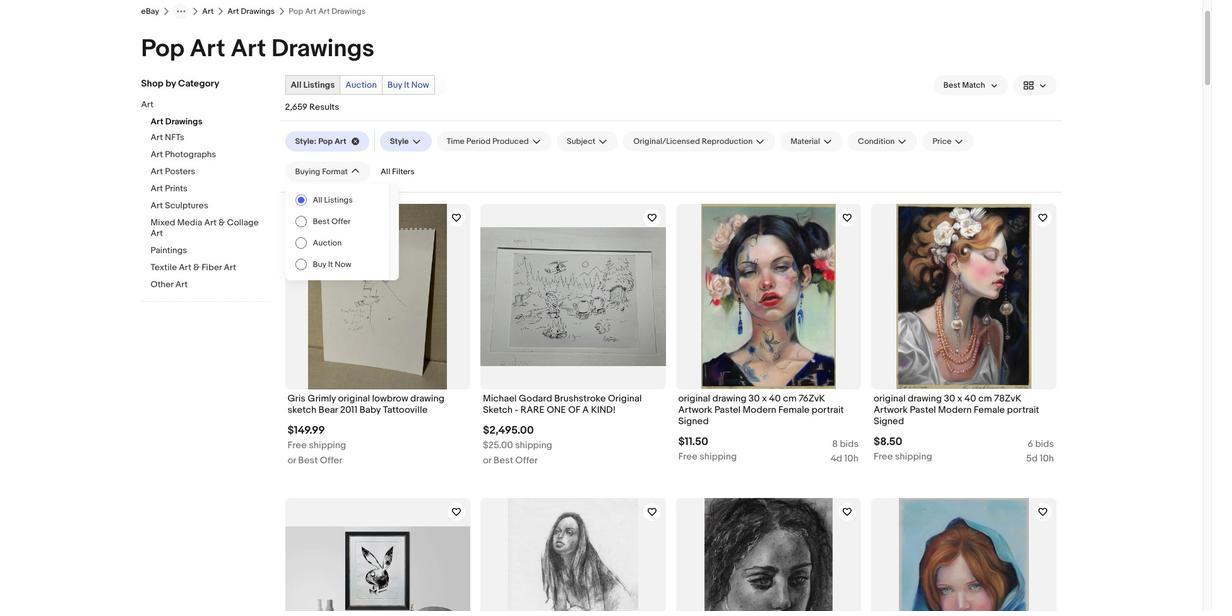 Task type: describe. For each thing, give the bounding box(es) containing it.
baby
[[360, 404, 381, 416]]

original for $11.50
[[679, 393, 711, 405]]

5d 10h
[[1027, 453, 1054, 465]]

8
[[832, 438, 838, 450]]

$149.99
[[288, 424, 325, 437]]

best offer link
[[285, 211, 389, 232]]

gris grimly original lowbrow drawing sketch bear 2011 baby tattooville
[[288, 393, 445, 416]]

1 vertical spatial buy it now
[[313, 260, 351, 270]]

2011
[[340, 404, 358, 416]]

mixed
[[151, 217, 175, 228]]

michael godard brushstroke original sketch - rare one of a kind! image
[[481, 227, 666, 366]]

offer down format
[[332, 217, 351, 227]]

40 for $8.50
[[965, 393, 977, 405]]

portrait for $8.50
[[1008, 404, 1040, 416]]

art drawings
[[228, 6, 275, 16]]

nfts
[[165, 132, 184, 143]]

1 vertical spatial auction
[[313, 238, 342, 248]]

original for $8.50
[[874, 393, 906, 405]]

best for $149.99
[[298, 455, 318, 467]]

results
[[310, 102, 339, 112]]

art sculptures link
[[151, 200, 271, 212]]

2,659 results
[[285, 102, 339, 112]]

all inside button
[[381, 167, 390, 177]]

andy warhol "playboy bunny" | synthetic polymer on paper drawing | authenticated image
[[285, 526, 471, 611]]

other art link
[[151, 279, 271, 291]]

1 vertical spatial all listings
[[313, 195, 353, 205]]

tap to watch item - original drawing 30 x 40 cm 78zvk artwork pastel modern female portrait signed image
[[1034, 209, 1052, 227]]

original drawing 30 x 40 cm 78zvk artwork pastel modern female portrait signed
[[874, 393, 1040, 427]]

free for $11.50
[[679, 451, 698, 463]]

76zvk
[[799, 393, 826, 405]]

pastel for $11.50
[[715, 404, 741, 416]]

offer for $149.99
[[320, 455, 343, 467]]

bids for $11.50
[[840, 438, 859, 450]]

signed for $11.50
[[679, 415, 709, 427]]

pop art art drawings
[[141, 34, 375, 64]]

brushstroke
[[554, 393, 606, 405]]

of
[[568, 404, 581, 416]]

0 vertical spatial now
[[412, 80, 429, 90]]

shop by category
[[141, 78, 219, 90]]

tattooville
[[383, 404, 428, 416]]

art drawings link
[[228, 6, 275, 16]]

gris grimly original lowbrow drawing sketch bear 2011 baby tattooville image
[[308, 204, 447, 389]]

78zvk
[[995, 393, 1022, 405]]

0 vertical spatial all listings
[[291, 80, 335, 90]]

6 bids free shipping
[[874, 438, 1054, 463]]

filters
[[392, 167, 415, 177]]

other
[[151, 279, 173, 290]]

michael godard brushstroke original sketch - rare one of a kind!
[[483, 393, 642, 416]]

art photographs link
[[151, 149, 271, 161]]

art art drawings art nfts art photographs art posters art prints art sculptures mixed media art & collage art paintings textile art & fiber art other art
[[141, 99, 259, 290]]

$11.50
[[679, 436, 709, 448]]

textile
[[151, 262, 177, 273]]

or for $149.99
[[288, 455, 296, 467]]

1 vertical spatial auction link
[[285, 232, 389, 254]]

4d 10h
[[831, 453, 859, 465]]

0 vertical spatial all
[[291, 80, 302, 90]]

0 horizontal spatial &
[[193, 262, 200, 273]]

original drawing 30 x 40 cm 76zvk artwork pastel modern female portrait signed
[[679, 393, 844, 427]]

signed for $8.50
[[874, 415, 904, 427]]

$2,495.00 $25.00 shipping or best offer
[[483, 424, 553, 467]]

gris
[[288, 393, 306, 405]]

best down buying format
[[313, 217, 330, 227]]

buying
[[295, 167, 320, 177]]

sketch
[[483, 404, 513, 416]]

1 vertical spatial listings
[[324, 195, 353, 205]]

tap to watch item - original drawing 30 x 40 cm 76zvk artwork pastel modern female portrait signed image
[[839, 209, 856, 227]]

grimly
[[308, 393, 336, 405]]

all filters button
[[376, 162, 420, 182]]

category
[[178, 78, 219, 90]]

original drawing 30 x 40 cm 76zvk artwork pastel modern female portrait signed link
[[679, 393, 859, 431]]

offer for $2,495.00
[[516, 455, 538, 467]]

art nfts link
[[151, 132, 271, 144]]

ebay link
[[141, 6, 159, 16]]

original drawing 30 x 40 cm 76zvk artwork pastel modern female portrait signed image
[[701, 204, 836, 389]]

original drawing 30 x 40 cm 78zvk artwork pastel modern female portrait signed image
[[897, 204, 1032, 389]]

female for $11.50
[[779, 404, 810, 416]]

5d
[[1027, 453, 1038, 465]]

0 vertical spatial art link
[[202, 6, 214, 16]]

30 for $11.50
[[749, 393, 760, 405]]

pastel for $8.50
[[910, 404, 936, 416]]

$149.99 free shipping or best offer
[[288, 424, 346, 467]]

prints
[[165, 183, 188, 194]]

1 horizontal spatial pop
[[318, 136, 333, 147]]

posters
[[165, 166, 195, 177]]

kind!
[[591, 404, 616, 416]]

format
[[322, 167, 348, 177]]

drawing for $8.50
[[908, 393, 942, 405]]

style: pop art
[[295, 136, 347, 147]]

tap to watch item - original drawing a4 71zvk artwork pastel modern female portrait signed 2023 image
[[643, 503, 661, 521]]

40 for $11.50
[[769, 393, 781, 405]]

tap to watch item - original drawing a4 74zvk artwork pastel modern female portrait signed 2023 image
[[1034, 503, 1052, 521]]

portrait for $11.50
[[812, 404, 844, 416]]

drawing inside gris grimly original lowbrow drawing sketch bear 2011 baby tattooville
[[411, 393, 445, 405]]

style:
[[295, 136, 317, 147]]

modern for $11.50
[[743, 404, 777, 416]]

-
[[515, 404, 519, 416]]

sketch
[[288, 404, 317, 416]]

tap to watch item - original drawing a4 122mra art pastel modern female portrait realism signed 2023 image
[[839, 503, 856, 521]]

paintings
[[151, 245, 187, 256]]

1 horizontal spatial buy it now
[[388, 80, 429, 90]]



Task type: locate. For each thing, give the bounding box(es) containing it.
1 horizontal spatial free
[[679, 451, 698, 463]]

art link down category
[[141, 99, 261, 111]]

1 horizontal spatial &
[[219, 217, 225, 228]]

female for $8.50
[[974, 404, 1005, 416]]

tap to watch item - michael godard brushstroke original sketch - rare one of a kind! image
[[643, 209, 661, 227]]

drawings
[[241, 6, 275, 16], [272, 34, 375, 64], [165, 116, 203, 127]]

2 drawing from the left
[[713, 393, 747, 405]]

drawing inside original drawing 30 x 40 cm 78zvk artwork pastel modern female portrait signed
[[908, 393, 942, 405]]

30 up 6 bids free shipping at the right of the page
[[944, 393, 956, 405]]

gris grimly original lowbrow drawing sketch bear 2011 baby tattooville link
[[288, 393, 468, 419]]

pastel
[[715, 404, 741, 416], [910, 404, 936, 416]]

collage
[[227, 217, 259, 228]]

original
[[608, 393, 642, 405]]

1 x from the left
[[762, 393, 767, 405]]

shipping inside $149.99 free shipping or best offer
[[309, 439, 346, 451]]

30 inside original drawing 30 x 40 cm 76zvk artwork pastel modern female portrait signed
[[749, 393, 760, 405]]

ebay
[[141, 6, 159, 16]]

or for $2,495.00
[[483, 455, 492, 467]]

0 horizontal spatial pop
[[141, 34, 185, 64]]

sculptures
[[165, 200, 208, 211]]

1 vertical spatial it
[[328, 260, 333, 270]]

signed up $8.50
[[874, 415, 904, 427]]

1 horizontal spatial portrait
[[1008, 404, 1040, 416]]

original drawing a4 74zvk artwork pastel modern female portrait signed 2023 image
[[899, 498, 1029, 611]]

1 cm from the left
[[783, 393, 797, 405]]

1 vertical spatial now
[[335, 260, 351, 270]]

2 horizontal spatial drawing
[[908, 393, 942, 405]]

40 inside original drawing 30 x 40 cm 76zvk artwork pastel modern female portrait signed
[[769, 393, 781, 405]]

bids
[[840, 438, 859, 450], [1036, 438, 1054, 450]]

2 horizontal spatial all
[[381, 167, 390, 177]]

shipping down $149.99
[[309, 439, 346, 451]]

artwork inside original drawing 30 x 40 cm 76zvk artwork pastel modern female portrait signed
[[679, 404, 713, 416]]

0 horizontal spatial or
[[288, 455, 296, 467]]

drawing
[[411, 393, 445, 405], [713, 393, 747, 405], [908, 393, 942, 405]]

now
[[412, 80, 429, 90], [335, 260, 351, 270]]

1 horizontal spatial it
[[404, 80, 410, 90]]

shipping down $8.50
[[895, 451, 933, 463]]

x left the 76zvk at right
[[762, 393, 767, 405]]

2 original from the left
[[679, 393, 711, 405]]

1 vertical spatial drawings
[[272, 34, 375, 64]]

2 female from the left
[[974, 404, 1005, 416]]

one
[[547, 404, 566, 416]]

$8.50
[[874, 436, 903, 448]]

free
[[288, 439, 307, 451], [679, 451, 698, 463], [874, 451, 893, 463]]

drawing for $11.50
[[713, 393, 747, 405]]

female inside original drawing 30 x 40 cm 78zvk artwork pastel modern female portrait signed
[[974, 404, 1005, 416]]

30 up 8 bids free shipping
[[749, 393, 760, 405]]

2 bids from the left
[[1036, 438, 1054, 450]]

0 vertical spatial listings
[[303, 80, 335, 90]]

original drawing 30 x 40 cm 78zvk artwork pastel modern female portrait signed link
[[874, 393, 1054, 431]]

1 horizontal spatial buy
[[388, 80, 402, 90]]

1 portrait from the left
[[812, 404, 844, 416]]

original up $8.50
[[874, 393, 906, 405]]

or down $149.99
[[288, 455, 296, 467]]

drawings up results
[[272, 34, 375, 64]]

0 horizontal spatial auction
[[313, 238, 342, 248]]

bids right 6 in the right of the page
[[1036, 438, 1054, 450]]

0 horizontal spatial 10h
[[845, 453, 859, 465]]

shipping inside $2,495.00 $25.00 shipping or best offer
[[515, 439, 553, 451]]

cm inside original drawing 30 x 40 cm 78zvk artwork pastel modern female portrait signed
[[979, 393, 992, 405]]

listings up best offer link
[[324, 195, 353, 205]]

2 pastel from the left
[[910, 404, 936, 416]]

1 horizontal spatial or
[[483, 455, 492, 467]]

0 vertical spatial buy it now link
[[383, 76, 434, 94]]

best inside $2,495.00 $25.00 shipping or best offer
[[494, 455, 513, 467]]

x for $11.50
[[762, 393, 767, 405]]

0 horizontal spatial it
[[328, 260, 333, 270]]

portrait up 8
[[812, 404, 844, 416]]

& left fiber
[[193, 262, 200, 273]]

x inside original drawing 30 x 40 cm 78zvk artwork pastel modern female portrait signed
[[958, 393, 963, 405]]

1 vertical spatial all
[[381, 167, 390, 177]]

tap to watch item - gris grimly original lowbrow drawing sketch bear 2011 baby tattooville image
[[448, 209, 465, 227]]

1 40 from the left
[[769, 393, 781, 405]]

photographs
[[165, 149, 216, 160]]

bids for $8.50
[[1036, 438, 1054, 450]]

0 vertical spatial buy it now
[[388, 80, 429, 90]]

all up best offer
[[313, 195, 323, 205]]

3 original from the left
[[874, 393, 906, 405]]

10h right 5d at the bottom right
[[1040, 453, 1054, 465]]

$2,495.00
[[483, 424, 534, 437]]

2,659
[[285, 102, 308, 112]]

style: pop art link
[[285, 131, 369, 152]]

buy it now link
[[383, 76, 434, 94], [285, 254, 389, 275]]

x inside original drawing 30 x 40 cm 76zvk artwork pastel modern female portrait signed
[[762, 393, 767, 405]]

free down the "$11.50"
[[679, 451, 698, 463]]

0 vertical spatial auction link
[[341, 76, 382, 94]]

best for $2,495.00
[[494, 455, 513, 467]]

1 drawing from the left
[[411, 393, 445, 405]]

buying format
[[295, 167, 348, 177]]

portrait up 6 in the right of the page
[[1008, 404, 1040, 416]]

x
[[762, 393, 767, 405], [958, 393, 963, 405]]

2 signed from the left
[[874, 415, 904, 427]]

artwork
[[679, 404, 713, 416], [874, 404, 908, 416]]

1 vertical spatial buy it now link
[[285, 254, 389, 275]]

textile art & fiber art link
[[151, 262, 271, 274]]

0 vertical spatial it
[[404, 80, 410, 90]]

bids right 8
[[840, 438, 859, 450]]

portrait
[[812, 404, 844, 416], [1008, 404, 1040, 416]]

8 bids free shipping
[[679, 438, 859, 463]]

1 signed from the left
[[679, 415, 709, 427]]

michael godard brushstroke original sketch - rare one of a kind! link
[[483, 393, 663, 419]]

modern up 6 bids free shipping at the right of the page
[[939, 404, 972, 416]]

pastel up 6 bids free shipping at the right of the page
[[910, 404, 936, 416]]

all listings link up "2,659 results"
[[286, 76, 340, 94]]

free down $149.99
[[288, 439, 307, 451]]

artwork inside original drawing 30 x 40 cm 78zvk artwork pastel modern female portrait signed
[[874, 404, 908, 416]]

0 horizontal spatial 30
[[749, 393, 760, 405]]

bear
[[319, 404, 338, 416]]

drawing inside original drawing 30 x 40 cm 76zvk artwork pastel modern female portrait signed
[[713, 393, 747, 405]]

0 horizontal spatial drawing
[[411, 393, 445, 405]]

all listings up best offer
[[313, 195, 353, 205]]

0 horizontal spatial buy
[[313, 260, 326, 270]]

artwork up $8.50
[[874, 404, 908, 416]]

signed inside original drawing 30 x 40 cm 76zvk artwork pastel modern female portrait signed
[[679, 415, 709, 427]]

listings up results
[[303, 80, 335, 90]]

1 horizontal spatial all
[[313, 195, 323, 205]]

30 inside original drawing 30 x 40 cm 78zvk artwork pastel modern female portrait signed
[[944, 393, 956, 405]]

2 vertical spatial all
[[313, 195, 323, 205]]

0 horizontal spatial portrait
[[812, 404, 844, 416]]

1 horizontal spatial drawing
[[713, 393, 747, 405]]

all left filters
[[381, 167, 390, 177]]

original drawing a4 71zvk artwork pastel modern female portrait signed 2023 image
[[508, 498, 638, 611]]

40 inside original drawing 30 x 40 cm 78zvk artwork pastel modern female portrait signed
[[965, 393, 977, 405]]

1 vertical spatial pop
[[318, 136, 333, 147]]

portrait inside original drawing 30 x 40 cm 78zvk artwork pastel modern female portrait signed
[[1008, 404, 1040, 416]]

0 horizontal spatial x
[[762, 393, 767, 405]]

pop
[[141, 34, 185, 64], [318, 136, 333, 147]]

shop
[[141, 78, 163, 90]]

0 horizontal spatial buy it now
[[313, 260, 351, 270]]

1 horizontal spatial 30
[[944, 393, 956, 405]]

all listings up "2,659 results"
[[291, 80, 335, 90]]

x left 78zvk
[[958, 393, 963, 405]]

all up 2,659
[[291, 80, 302, 90]]

free down $8.50
[[874, 451, 893, 463]]

1 female from the left
[[779, 404, 810, 416]]

10h for $8.50
[[1040, 453, 1054, 465]]

0 horizontal spatial female
[[779, 404, 810, 416]]

best down the '$25.00'
[[494, 455, 513, 467]]

modern up 8 bids free shipping
[[743, 404, 777, 416]]

lowbrow
[[372, 393, 408, 405]]

buy it now
[[388, 80, 429, 90], [313, 260, 351, 270]]

0 horizontal spatial 40
[[769, 393, 781, 405]]

10h right the 4d
[[845, 453, 859, 465]]

modern for $8.50
[[939, 404, 972, 416]]

offer down $2,495.00
[[516, 455, 538, 467]]

0 horizontal spatial all
[[291, 80, 302, 90]]

1 vertical spatial all listings link
[[285, 189, 389, 211]]

0 horizontal spatial now
[[335, 260, 351, 270]]

original inside original drawing 30 x 40 cm 78zvk artwork pastel modern female portrait signed
[[874, 393, 906, 405]]

1 original from the left
[[338, 393, 370, 405]]

1 horizontal spatial cm
[[979, 393, 992, 405]]

1 or from the left
[[288, 455, 296, 467]]

portrait inside original drawing 30 x 40 cm 76zvk artwork pastel modern female portrait signed
[[812, 404, 844, 416]]

3 drawing from the left
[[908, 393, 942, 405]]

listings
[[303, 80, 335, 90], [324, 195, 353, 205]]

0 horizontal spatial cm
[[783, 393, 797, 405]]

signed inside original drawing 30 x 40 cm 78zvk artwork pastel modern female portrait signed
[[874, 415, 904, 427]]

6
[[1028, 438, 1034, 450]]

40
[[769, 393, 781, 405], [965, 393, 977, 405]]

1 modern from the left
[[743, 404, 777, 416]]

cm inside original drawing 30 x 40 cm 76zvk artwork pastel modern female portrait signed
[[783, 393, 797, 405]]

1 horizontal spatial now
[[412, 80, 429, 90]]

shipping inside 6 bids free shipping
[[895, 451, 933, 463]]

free inside 6 bids free shipping
[[874, 451, 893, 463]]

free inside 8 bids free shipping
[[679, 451, 698, 463]]

drawings inside art art drawings art nfts art photographs art posters art prints art sculptures mixed media art & collage art paintings textile art & fiber art other art
[[165, 116, 203, 127]]

0 vertical spatial all listings link
[[286, 76, 340, 94]]

art prints link
[[151, 183, 271, 195]]

shipping down the "$11.50"
[[700, 451, 737, 463]]

offer inside $149.99 free shipping or best offer
[[320, 455, 343, 467]]

1 horizontal spatial pastel
[[910, 404, 936, 416]]

30 for $8.50
[[944, 393, 956, 405]]

2 horizontal spatial free
[[874, 451, 893, 463]]

0 horizontal spatial free
[[288, 439, 307, 451]]

1 horizontal spatial modern
[[939, 404, 972, 416]]

1 10h from the left
[[845, 453, 859, 465]]

female up 6 bids free shipping at the right of the page
[[974, 404, 1005, 416]]

art link left art drawings link
[[202, 6, 214, 16]]

0 horizontal spatial pastel
[[715, 404, 741, 416]]

2 horizontal spatial original
[[874, 393, 906, 405]]

drawings up pop art art drawings
[[241, 6, 275, 16]]

pastel inside original drawing 30 x 40 cm 76zvk artwork pastel modern female portrait signed
[[715, 404, 741, 416]]

cm left the 76zvk at right
[[783, 393, 797, 405]]

michael
[[483, 393, 517, 405]]

1 horizontal spatial auction
[[346, 80, 377, 90]]

artwork for $8.50
[[874, 404, 908, 416]]

best down $149.99
[[298, 455, 318, 467]]

pastel up 8 bids free shipping
[[715, 404, 741, 416]]

shipping down $2,495.00
[[515, 439, 553, 451]]

1 horizontal spatial artwork
[[874, 404, 908, 416]]

0 horizontal spatial original
[[338, 393, 370, 405]]

best inside $149.99 free shipping or best offer
[[298, 455, 318, 467]]

1 vertical spatial art link
[[141, 99, 261, 111]]

0 horizontal spatial signed
[[679, 415, 709, 427]]

or down the '$25.00'
[[483, 455, 492, 467]]

2 modern from the left
[[939, 404, 972, 416]]

godard
[[519, 393, 552, 405]]

auction
[[346, 80, 377, 90], [313, 238, 342, 248]]

1 horizontal spatial female
[[974, 404, 1005, 416]]

modern inside original drawing 30 x 40 cm 76zvk artwork pastel modern female portrait signed
[[743, 404, 777, 416]]

1 horizontal spatial 10h
[[1040, 453, 1054, 465]]

cm
[[783, 393, 797, 405], [979, 393, 992, 405]]

cm for $11.50
[[783, 393, 797, 405]]

all listings
[[291, 80, 335, 90], [313, 195, 353, 205]]

1 vertical spatial buy
[[313, 260, 326, 270]]

original inside original drawing 30 x 40 cm 76zvk artwork pastel modern female portrait signed
[[679, 393, 711, 405]]

tap to watch item - andy warhol "playboy bunny" | synthetic polymer on paper drawing | authenticated image
[[448, 503, 465, 521]]

female
[[779, 404, 810, 416], [974, 404, 1005, 416]]

2 or from the left
[[483, 455, 492, 467]]

1 pastel from the left
[[715, 404, 741, 416]]

free for $8.50
[[874, 451, 893, 463]]

art
[[202, 6, 214, 16], [228, 6, 239, 16], [190, 34, 225, 64], [231, 34, 266, 64], [141, 99, 154, 110], [151, 116, 163, 127], [151, 132, 163, 143], [335, 136, 347, 147], [151, 149, 163, 160], [151, 166, 163, 177], [151, 183, 163, 194], [151, 200, 163, 211], [204, 217, 217, 228], [151, 228, 163, 239], [179, 262, 191, 273], [224, 262, 236, 273], [175, 279, 188, 290]]

pop right style:
[[318, 136, 333, 147]]

0 vertical spatial pop
[[141, 34, 185, 64]]

cm for $8.50
[[979, 393, 992, 405]]

fiber
[[202, 262, 222, 273]]

2 portrait from the left
[[1008, 404, 1040, 416]]

0 vertical spatial auction
[[346, 80, 377, 90]]

1 horizontal spatial x
[[958, 393, 963, 405]]

0 horizontal spatial artwork
[[679, 404, 713, 416]]

10h
[[845, 453, 859, 465], [1040, 453, 1054, 465]]

a
[[583, 404, 589, 416]]

2 10h from the left
[[1040, 453, 1054, 465]]

40 left 78zvk
[[965, 393, 977, 405]]

original drawing a4 122mra art pastel modern female portrait realism signed 2023 image
[[705, 498, 833, 611]]

1 bids from the left
[[840, 438, 859, 450]]

original up the "$11.50"
[[679, 393, 711, 405]]

2 x from the left
[[958, 393, 963, 405]]

1 horizontal spatial original
[[679, 393, 711, 405]]

modern inside original drawing 30 x 40 cm 78zvk artwork pastel modern female portrait signed
[[939, 404, 972, 416]]

1 artwork from the left
[[679, 404, 713, 416]]

1 horizontal spatial 40
[[965, 393, 977, 405]]

artwork for $11.50
[[679, 404, 713, 416]]

buying format button
[[285, 162, 371, 182]]

shipping
[[309, 439, 346, 451], [515, 439, 553, 451], [700, 451, 737, 463], [895, 451, 933, 463]]

best offer
[[313, 217, 351, 227]]

bids inside 6 bids free shipping
[[1036, 438, 1054, 450]]

female inside original drawing 30 x 40 cm 76zvk artwork pastel modern female portrait signed
[[779, 404, 810, 416]]

offer inside $2,495.00 $25.00 shipping or best offer
[[516, 455, 538, 467]]

2 40 from the left
[[965, 393, 977, 405]]

bids inside 8 bids free shipping
[[840, 438, 859, 450]]

2 cm from the left
[[979, 393, 992, 405]]

cm left 78zvk
[[979, 393, 992, 405]]

$25.00
[[483, 439, 513, 451]]

1 horizontal spatial bids
[[1036, 438, 1054, 450]]

10h for $11.50
[[845, 453, 859, 465]]

0 vertical spatial &
[[219, 217, 225, 228]]

rare
[[521, 404, 545, 416]]

all listings link up best offer
[[285, 189, 389, 211]]

1 horizontal spatial signed
[[874, 415, 904, 427]]

by
[[166, 78, 176, 90]]

offer down $149.99
[[320, 455, 343, 467]]

original inside gris grimly original lowbrow drawing sketch bear 2011 baby tattooville
[[338, 393, 370, 405]]

paintings link
[[151, 245, 271, 257]]

shipping inside 8 bids free shipping
[[700, 451, 737, 463]]

signed up the "$11.50"
[[679, 415, 709, 427]]

40 left the 76zvk at right
[[769, 393, 781, 405]]

0 vertical spatial buy
[[388, 80, 402, 90]]

mixed media art & collage art link
[[151, 217, 271, 240]]

or inside $149.99 free shipping or best offer
[[288, 455, 296, 467]]

art posters link
[[151, 166, 271, 178]]

2 artwork from the left
[[874, 404, 908, 416]]

it
[[404, 80, 410, 90], [328, 260, 333, 270]]

drawings up nfts
[[165, 116, 203, 127]]

all
[[291, 80, 302, 90], [381, 167, 390, 177], [313, 195, 323, 205]]

media
[[177, 217, 202, 228]]

4d
[[831, 453, 843, 465]]

modern
[[743, 404, 777, 416], [939, 404, 972, 416]]

or inside $2,495.00 $25.00 shipping or best offer
[[483, 455, 492, 467]]

pastel inside original drawing 30 x 40 cm 78zvk artwork pastel modern female portrait signed
[[910, 404, 936, 416]]

x for $8.50
[[958, 393, 963, 405]]

best
[[313, 217, 330, 227], [298, 455, 318, 467], [494, 455, 513, 467]]

2 30 from the left
[[944, 393, 956, 405]]

0 vertical spatial drawings
[[241, 6, 275, 16]]

30
[[749, 393, 760, 405], [944, 393, 956, 405]]

female up 8 bids free shipping
[[779, 404, 810, 416]]

pop up by
[[141, 34, 185, 64]]

0 horizontal spatial modern
[[743, 404, 777, 416]]

2 vertical spatial drawings
[[165, 116, 203, 127]]

free inside $149.99 free shipping or best offer
[[288, 439, 307, 451]]

& down art sculptures link
[[219, 217, 225, 228]]

all filters
[[381, 167, 415, 177]]

0 horizontal spatial bids
[[840, 438, 859, 450]]

original right bear
[[338, 393, 370, 405]]

or
[[288, 455, 296, 467], [483, 455, 492, 467]]

artwork up the "$11.50"
[[679, 404, 713, 416]]

1 30 from the left
[[749, 393, 760, 405]]

1 vertical spatial &
[[193, 262, 200, 273]]



Task type: vqa. For each thing, say whether or not it's contained in the screenshot.
Amscan
no



